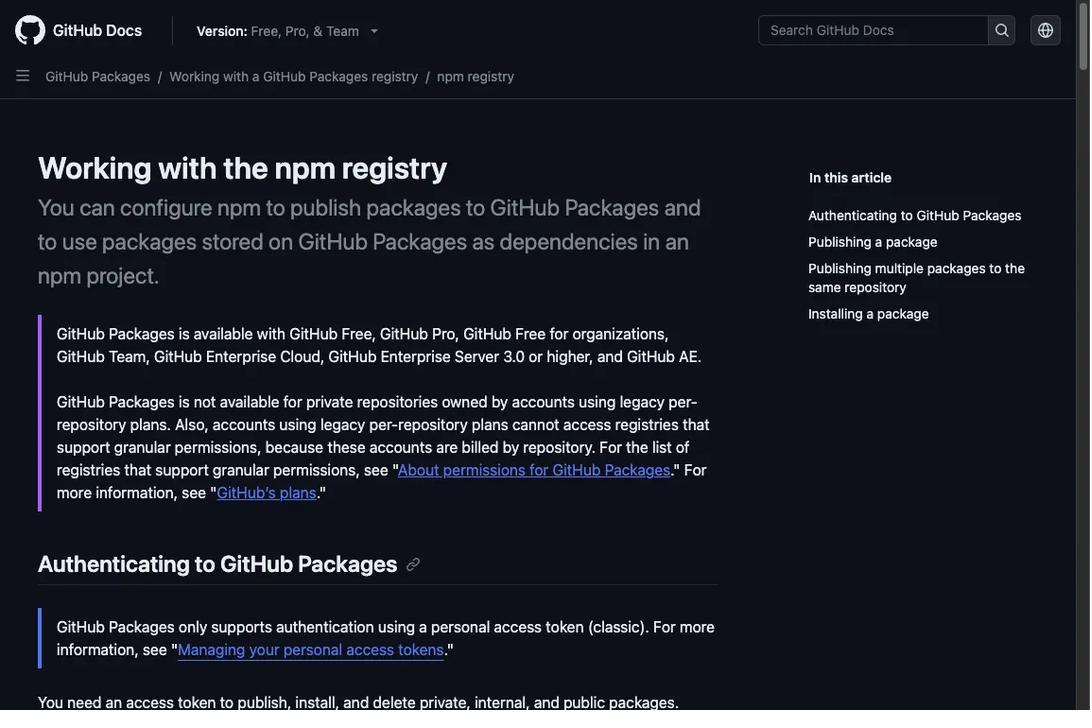 Task type: vqa. For each thing, say whether or not it's contained in the screenshot.
package corresponding to Publishing a package
yes



Task type: describe. For each thing, give the bounding box(es) containing it.
open sidebar image
[[15, 68, 30, 83]]

0 horizontal spatial repository
[[57, 416, 126, 433]]

article
[[852, 169, 892, 185]]

higher,
[[547, 348, 594, 365]]

." for more information, see "
[[57, 462, 707, 501]]

1 enterprise from the left
[[206, 348, 276, 365]]

permissions
[[444, 462, 526, 479]]

2 / from the left
[[426, 68, 430, 84]]

0 vertical spatial by
[[492, 394, 508, 411]]

with for available
[[257, 325, 286, 343]]

packages up in
[[565, 194, 660, 220]]

packages inside publishing multiple packages to the same repository
[[928, 260, 987, 276]]

" inside github packages only supports authentication using a personal access token (classic). for more information, see "
[[171, 642, 178, 659]]

supports
[[211, 619, 272, 636]]

0 horizontal spatial authenticating
[[38, 551, 190, 577]]

1 vertical spatial by
[[503, 439, 520, 456]]

the inside publishing multiple packages to the same repository
[[1006, 260, 1026, 276]]

access inside github packages only supports authentication using a personal access token (classic). for more information, see "
[[494, 619, 542, 636]]

repository.
[[524, 439, 596, 456]]

2 vertical spatial for
[[530, 462, 549, 479]]

you can configure npm to publish packages to github packages and to use packages stored on github packages as dependencies in an npm project.
[[38, 194, 702, 289]]

and inside github packages is available with github free, github pro, github free for organizations, github team, github enterprise cloud, github enterprise server 3.0 or higher, and github ae.
[[598, 348, 623, 365]]

this
[[825, 169, 849, 185]]

publishing for publishing multiple packages to the same repository
[[809, 260, 872, 276]]

0 vertical spatial the
[[224, 149, 268, 185]]

server
[[455, 348, 500, 365]]

1 vertical spatial packages
[[102, 228, 197, 255]]

using inside github packages only supports authentication using a personal access token (classic). for more information, see "
[[378, 619, 415, 636]]

github packages / working with a github packages registry / npm registry
[[45, 68, 515, 84]]

installing
[[809, 306, 864, 322]]

pro, inside main banner
[[286, 22, 310, 38]]

packages left as
[[373, 228, 467, 255]]

of
[[676, 439, 690, 456]]

tokens
[[398, 642, 444, 659]]

packages inside github packages only supports authentication using a personal access token (classic). for more information, see "
[[109, 619, 175, 636]]

in this article
[[810, 169, 892, 185]]

about
[[398, 462, 440, 479]]

a up multiple
[[876, 234, 883, 250]]

your
[[249, 642, 280, 659]]

0 horizontal spatial using
[[280, 416, 317, 433]]

free, inside github packages is available with github free, github pro, github free for organizations, github team, github enterprise cloud, github enterprise server 3.0 or higher, and github ae.
[[342, 325, 376, 343]]

working with a github packages registry link
[[169, 68, 418, 84]]

configure
[[120, 194, 213, 220]]

github docs
[[53, 22, 142, 39]]

packages inside github packages is not available for private repositories owned by accounts using legacy per- repository plans. also, accounts using legacy per-repository plans cannot access registries that support granular permissions, because these accounts are billed by repository. for the list of registries that support granular permissions, see "
[[109, 394, 175, 411]]

private
[[306, 394, 353, 411]]

or
[[529, 348, 543, 365]]

1 vertical spatial with
[[158, 149, 217, 185]]

select language: current language is english image
[[1039, 23, 1054, 38]]

to inside publishing multiple packages to the same repository
[[990, 260, 1002, 276]]

0 vertical spatial accounts
[[512, 394, 575, 411]]

1 vertical spatial ."
[[317, 484, 327, 501]]

publishing a package link
[[809, 229, 1031, 255]]

about permissions for github packages link
[[398, 462, 671, 479]]

team
[[326, 22, 359, 38]]

to up as
[[466, 194, 486, 220]]

also,
[[175, 416, 209, 433]]

0 horizontal spatial working
[[38, 149, 152, 185]]

publishing a package
[[809, 234, 938, 250]]

list
[[653, 439, 672, 456]]

can
[[80, 194, 115, 220]]

in
[[643, 228, 661, 255]]

" inside github packages is not available for private repositories owned by accounts using legacy per- repository plans. also, accounts using legacy per-repository plans cannot access registries that support granular permissions, because these accounts are billed by repository. for the list of registries that support granular permissions, see "
[[392, 462, 398, 479]]

in
[[810, 169, 822, 185]]

to left use
[[38, 228, 57, 255]]

1 horizontal spatial support
[[155, 462, 209, 479]]

packages up publishing a package link
[[964, 207, 1022, 223]]

plans.
[[130, 416, 171, 433]]

1 horizontal spatial accounts
[[370, 439, 433, 456]]

1 vertical spatial authenticating to github packages link
[[38, 551, 421, 577]]

0 horizontal spatial authenticating to github packages
[[38, 551, 398, 577]]

version: free, pro, & team
[[197, 22, 359, 38]]

available inside github packages is available with github free, github pro, github free for organizations, github team, github enterprise cloud, github enterprise server 3.0 or higher, and github ae.
[[194, 325, 253, 343]]

1 vertical spatial per-
[[370, 416, 399, 433]]

0 vertical spatial registries
[[616, 416, 679, 433]]

and inside you can configure npm to publish packages to github packages and to use packages stored on github packages as dependencies in an npm project.
[[665, 194, 702, 220]]

token
[[546, 619, 584, 636]]

same
[[809, 279, 842, 295]]

2 enterprise from the left
[[381, 348, 451, 365]]

github's plans link
[[217, 484, 317, 501]]

1 vertical spatial granular
[[213, 462, 269, 479]]

2 vertical spatial ."
[[444, 642, 454, 659]]

these
[[328, 439, 366, 456]]

package for publishing a package
[[887, 234, 938, 250]]

only
[[179, 619, 207, 636]]

for inside github packages is not available for private repositories owned by accounts using legacy per- repository plans. also, accounts using legacy per-repository plans cannot access registries that support granular permissions, because these accounts are billed by repository. for the list of registries that support granular permissions, see "
[[283, 394, 302, 411]]

stored
[[202, 228, 264, 255]]

managing your personal access tokens link
[[178, 642, 444, 659]]

dependencies
[[500, 228, 638, 255]]

for inside github packages only supports authentication using a personal access token (classic). for more information, see "
[[654, 619, 676, 636]]

for inside github packages is available with github free, github pro, github free for organizations, github team, github enterprise cloud, github enterprise server 3.0 or higher, and github ae.
[[550, 325, 569, 343]]

publish
[[290, 194, 362, 220]]

github packages only supports authentication using a personal access token (classic). for more information, see "
[[57, 619, 715, 659]]

0 horizontal spatial legacy
[[321, 416, 366, 433]]

0 horizontal spatial granular
[[114, 439, 171, 456]]

0 vertical spatial packages
[[367, 194, 461, 220]]

repositories
[[357, 394, 438, 411]]

packages up authentication
[[298, 551, 398, 577]]

npm inside main banner
[[438, 68, 464, 84]]

Search GitHub Docs search field
[[760, 16, 989, 44]]

publishing multiple packages to the same repository link
[[809, 255, 1031, 301]]

github docs link
[[15, 15, 157, 45]]

personal inside github packages only supports authentication using a personal access token (classic). for more information, see "
[[431, 619, 490, 636]]

is for available
[[179, 325, 190, 343]]

to up publishing a package link
[[901, 207, 914, 223]]

see inside github packages is not available for private repositories owned by accounts using legacy per- repository plans. also, accounts using legacy per-repository plans cannot access registries that support granular permissions, because these accounts are billed by repository. for the list of registries that support granular permissions, see "
[[364, 462, 389, 479]]

with for working
[[223, 68, 249, 84]]

none search field inside main banner
[[759, 15, 1016, 45]]

use
[[62, 228, 97, 255]]

0 horizontal spatial personal
[[284, 642, 343, 659]]

" inside '." for more information, see "'
[[210, 484, 217, 501]]

." inside '." for more information, see "'
[[671, 462, 681, 479]]

2 horizontal spatial using
[[579, 394, 616, 411]]

packages down team
[[310, 68, 368, 84]]

0 horizontal spatial support
[[57, 439, 110, 456]]

(classic).
[[588, 619, 650, 636]]

information, inside github packages only supports authentication using a personal access token (classic). for more information, see "
[[57, 642, 139, 659]]

an
[[666, 228, 690, 255]]

installing a package
[[809, 306, 930, 322]]

packages inside github packages is available with github free, github pro, github free for organizations, github team, github enterprise cloud, github enterprise server 3.0 or higher, and github ae.
[[109, 325, 175, 343]]

is for not
[[179, 394, 190, 411]]



Task type: locate. For each thing, give the bounding box(es) containing it.
see inside github packages only supports authentication using a personal access token (classic). for more information, see "
[[143, 642, 167, 659]]

repository
[[845, 279, 907, 295], [57, 416, 126, 433], [399, 416, 468, 433]]

None search field
[[759, 15, 1016, 45]]

/ left npm registry "link"
[[426, 68, 430, 84]]

for right (classic).
[[654, 619, 676, 636]]

0 vertical spatial for
[[550, 325, 569, 343]]

access down authentication
[[347, 642, 395, 659]]

to up on
[[266, 194, 285, 220]]

0 vertical spatial permissions,
[[175, 439, 262, 456]]

plans inside github packages is not available for private repositories owned by accounts using legacy per- repository plans. also, accounts using legacy per-repository plans cannot access registries that support granular permissions, because these accounts are billed by repository. for the list of registries that support granular permissions, see "
[[472, 416, 509, 433]]

1 horizontal spatial permissions,
[[273, 462, 360, 479]]

working inside main banner
[[169, 68, 220, 84]]

is inside github packages is available with github free, github pro, github free for organizations, github team, github enterprise cloud, github enterprise server 3.0 or higher, and github ae.
[[179, 325, 190, 343]]

for inside '." for more information, see "'
[[685, 462, 707, 479]]

working
[[169, 68, 220, 84], [38, 149, 152, 185]]

with up configure
[[158, 149, 217, 185]]

packages
[[367, 194, 461, 220], [102, 228, 197, 255], [928, 260, 987, 276]]

packages left only
[[109, 619, 175, 636]]

using down higher,
[[579, 394, 616, 411]]

0 horizontal spatial that
[[124, 462, 151, 479]]

registry
[[372, 68, 418, 84], [468, 68, 515, 84], [342, 149, 448, 185]]

publishing for publishing a package
[[809, 234, 872, 250]]

see down these
[[364, 462, 389, 479]]

billed
[[462, 439, 499, 456]]

working down version:
[[169, 68, 220, 84]]

0 vertical spatial plans
[[472, 416, 509, 433]]

0 horizontal spatial "
[[171, 642, 178, 659]]

1 horizontal spatial per-
[[669, 394, 698, 411]]

package up multiple
[[887, 234, 938, 250]]

to
[[266, 194, 285, 220], [466, 194, 486, 220], [901, 207, 914, 223], [38, 228, 57, 255], [990, 260, 1002, 276], [195, 551, 216, 577]]

and down organizations,
[[598, 348, 623, 365]]

1 horizontal spatial ."
[[444, 642, 454, 659]]

the inside github packages is not available for private repositories owned by accounts using legacy per- repository plans. also, accounts using legacy per-repository plans cannot access registries that support granular permissions, because these accounts are billed by repository. for the list of registries that support granular permissions, see "
[[627, 439, 649, 456]]

1 horizontal spatial "
[[210, 484, 217, 501]]

project.
[[87, 262, 160, 289]]

github's plans ."
[[217, 484, 327, 501]]

1 horizontal spatial plans
[[472, 416, 509, 433]]

packages down configure
[[102, 228, 197, 255]]

not
[[194, 394, 216, 411]]

2 vertical spatial for
[[654, 619, 676, 636]]

0 horizontal spatial per-
[[370, 416, 399, 433]]

1 horizontal spatial enterprise
[[381, 348, 451, 365]]

authentication
[[276, 619, 374, 636]]

/ right github packages link
[[158, 68, 162, 84]]

and up an
[[665, 194, 702, 220]]

0 vertical spatial "
[[392, 462, 398, 479]]

to up only
[[195, 551, 216, 577]]

more inside github packages only supports authentication using a personal access token (classic). for more information, see "
[[680, 619, 715, 636]]

access left token
[[494, 619, 542, 636]]

a down version: free, pro, & team
[[253, 68, 260, 84]]

1 vertical spatial authenticating
[[38, 551, 190, 577]]

accounts up 'about'
[[370, 439, 433, 456]]

1 horizontal spatial repository
[[399, 416, 468, 433]]

available right not
[[220, 394, 279, 411]]

0 horizontal spatial plans
[[280, 484, 317, 501]]

0 vertical spatial access
[[564, 416, 612, 433]]

a inside github packages only supports authentication using a personal access token (classic). for more information, see "
[[419, 619, 427, 636]]

permissions, down also,
[[175, 439, 262, 456]]

github inside github packages only supports authentication using a personal access token (classic). for more information, see "
[[57, 619, 105, 636]]

see left managing
[[143, 642, 167, 659]]

github's
[[217, 484, 276, 501]]

0 vertical spatial using
[[579, 394, 616, 411]]

1 vertical spatial authenticating to github packages
[[38, 551, 398, 577]]

."
[[671, 462, 681, 479], [317, 484, 327, 501], [444, 642, 454, 659]]

npm registry link
[[438, 68, 515, 84]]

by right owned
[[492, 394, 508, 411]]

authenticating to github packages
[[809, 207, 1022, 223], [38, 551, 398, 577]]

per- down repositories at the left
[[370, 416, 399, 433]]

0 vertical spatial ."
[[671, 462, 681, 479]]

accounts down not
[[213, 416, 276, 433]]

1 vertical spatial for
[[685, 462, 707, 479]]

with
[[223, 68, 249, 84], [158, 149, 217, 185], [257, 325, 286, 343]]

0 vertical spatial free,
[[251, 22, 282, 38]]

for inside github packages is not available for private repositories owned by accounts using legacy per- repository plans. also, accounts using legacy per-repository plans cannot access registries that support granular permissions, because these accounts are billed by repository. for the list of registries that support granular permissions, see "
[[600, 439, 623, 456]]

0 vertical spatial per-
[[669, 394, 698, 411]]

0 horizontal spatial registries
[[57, 462, 120, 479]]

0 vertical spatial legacy
[[620, 394, 665, 411]]

2 vertical spatial the
[[627, 439, 649, 456]]

0 horizontal spatial see
[[143, 642, 167, 659]]

multiple
[[876, 260, 924, 276]]

with down version:
[[223, 68, 249, 84]]

you
[[38, 194, 75, 220]]

1 horizontal spatial for
[[530, 462, 549, 479]]

0 horizontal spatial /
[[158, 68, 162, 84]]

1 vertical spatial the
[[1006, 260, 1026, 276]]

package for installing a package
[[878, 306, 930, 322]]

is up also,
[[179, 325, 190, 343]]

repository left plans.
[[57, 416, 126, 433]]

plans up billed at the left of the page
[[472, 416, 509, 433]]

to down publishing a package link
[[990, 260, 1002, 276]]

0 horizontal spatial with
[[158, 149, 217, 185]]

pro,
[[286, 22, 310, 38], [432, 325, 460, 343]]

1 horizontal spatial see
[[182, 484, 206, 501]]

main banner
[[0, 0, 1077, 99]]

search image
[[995, 23, 1010, 38]]

1 vertical spatial accounts
[[213, 416, 276, 433]]

1 horizontal spatial granular
[[213, 462, 269, 479]]

0 vertical spatial with
[[223, 68, 249, 84]]

0 vertical spatial support
[[57, 439, 110, 456]]

packages up the team,
[[109, 325, 175, 343]]

1 horizontal spatial and
[[665, 194, 702, 220]]

1 horizontal spatial more
[[680, 619, 715, 636]]

a
[[253, 68, 260, 84], [876, 234, 883, 250], [867, 306, 874, 322], [419, 619, 427, 636]]

a inside banner
[[253, 68, 260, 84]]

personal
[[431, 619, 490, 636], [284, 642, 343, 659]]

information, inside '." for more information, see "'
[[96, 484, 178, 501]]

free, inside main banner
[[251, 22, 282, 38]]

authenticating to github packages link up supports
[[38, 551, 421, 577]]

plans
[[472, 416, 509, 433], [280, 484, 317, 501]]

see inside '." for more information, see "'
[[182, 484, 206, 501]]

personal up the tokens
[[431, 619, 490, 636]]

1 publishing from the top
[[809, 234, 872, 250]]

is inside github packages is not available for private repositories owned by accounts using legacy per- repository plans. also, accounts using legacy per-repository plans cannot access registries that support granular permissions, because these accounts are billed by repository. for the list of registries that support granular permissions, see "
[[179, 394, 190, 411]]

1 vertical spatial "
[[210, 484, 217, 501]]

1 horizontal spatial for
[[654, 619, 676, 636]]

managing
[[178, 642, 245, 659]]

granular
[[114, 439, 171, 456], [213, 462, 269, 479]]

repository inside publishing multiple packages to the same repository
[[845, 279, 907, 295]]

package inside publishing a package link
[[887, 234, 938, 250]]

are
[[437, 439, 458, 456]]

docs
[[106, 22, 142, 39]]

publishing
[[809, 234, 872, 250], [809, 260, 872, 276]]

1 vertical spatial see
[[182, 484, 206, 501]]

2 horizontal spatial access
[[564, 416, 612, 433]]

a up the tokens
[[419, 619, 427, 636]]

2 vertical spatial access
[[347, 642, 395, 659]]

available
[[194, 325, 253, 343], [220, 394, 279, 411]]

see
[[364, 462, 389, 479], [182, 484, 206, 501], [143, 642, 167, 659]]

2 horizontal spatial "
[[392, 462, 398, 479]]

cannot
[[513, 416, 560, 433]]

authenticating to github packages link down "in this article" element
[[809, 202, 1031, 229]]

0 horizontal spatial more
[[57, 484, 92, 501]]

2 publishing from the top
[[809, 260, 872, 276]]

enterprise
[[206, 348, 276, 365], [381, 348, 451, 365]]

1 / from the left
[[158, 68, 162, 84]]

legacy up these
[[321, 416, 366, 433]]

for down of
[[685, 462, 707, 479]]

1 vertical spatial for
[[283, 394, 302, 411]]

accounts up cannot
[[512, 394, 575, 411]]

0 vertical spatial for
[[600, 439, 623, 456]]

for
[[600, 439, 623, 456], [685, 462, 707, 479], [654, 619, 676, 636]]

package inside installing a package link
[[878, 306, 930, 322]]

packages down docs
[[92, 68, 150, 84]]

2 horizontal spatial ."
[[671, 462, 681, 479]]

per-
[[669, 394, 698, 411], [370, 416, 399, 433]]

because
[[266, 439, 324, 456]]

0 horizontal spatial accounts
[[213, 416, 276, 433]]

/
[[158, 68, 162, 84], [426, 68, 430, 84]]

using up the tokens
[[378, 619, 415, 636]]

0 horizontal spatial enterprise
[[206, 348, 276, 365]]

publishing multiple packages to the same repository
[[809, 260, 1026, 295]]

0 horizontal spatial ."
[[317, 484, 327, 501]]

owned
[[442, 394, 488, 411]]

1 vertical spatial pro,
[[432, 325, 460, 343]]

pro, inside github packages is available with github free, github pro, github free for organizations, github team, github enterprise cloud, github enterprise server 3.0 or higher, and github ae.
[[432, 325, 460, 343]]

0 horizontal spatial permissions,
[[175, 439, 262, 456]]

with up cloud, on the left of page
[[257, 325, 286, 343]]

enterprise up not
[[206, 348, 276, 365]]

1 horizontal spatial packages
[[367, 194, 461, 220]]

managing your personal access tokens ."
[[178, 642, 454, 659]]

1 horizontal spatial using
[[378, 619, 415, 636]]

repository up installing a package on the right top of the page
[[845, 279, 907, 295]]

ae.
[[679, 348, 702, 365]]

authenticating
[[809, 207, 898, 223], [38, 551, 190, 577]]

working with the npm registry
[[38, 149, 448, 185]]

by right billed at the left of the page
[[503, 439, 520, 456]]

free,
[[251, 22, 282, 38], [342, 325, 376, 343]]

1 vertical spatial registries
[[57, 462, 120, 479]]

plans down because
[[280, 484, 317, 501]]

granular up the github's
[[213, 462, 269, 479]]

pro, left the &
[[286, 22, 310, 38]]

repository up "are" at left bottom
[[399, 416, 468, 433]]

0 horizontal spatial for
[[600, 439, 623, 456]]

legacy
[[620, 394, 665, 411], [321, 416, 366, 433]]

that up of
[[683, 416, 710, 433]]

2 horizontal spatial the
[[1006, 260, 1026, 276]]

0 vertical spatial that
[[683, 416, 710, 433]]

legacy up the list
[[620, 394, 665, 411]]

for left the list
[[600, 439, 623, 456]]

2 horizontal spatial accounts
[[512, 394, 575, 411]]

available inside github packages is not available for private repositories owned by accounts using legacy per- repository plans. also, accounts using legacy per-repository plans cannot access registries that support granular permissions, because these accounts are billed by repository. for the list of registries that support granular permissions, see "
[[220, 394, 279, 411]]

see left the github's
[[182, 484, 206, 501]]

github inside github packages is not available for private repositories owned by accounts using legacy per- repository plans. also, accounts using legacy per-repository plans cannot access registries that support granular permissions, because these accounts are billed by repository. for the list of registries that support granular permissions, see "
[[57, 394, 105, 411]]

triangle down image
[[367, 23, 382, 38]]

accounts
[[512, 394, 575, 411], [213, 416, 276, 433], [370, 439, 433, 456]]

2 is from the top
[[179, 394, 190, 411]]

packages down publishing a package link
[[928, 260, 987, 276]]

github packages is not available for private repositories owned by accounts using legacy per- repository plans. also, accounts using legacy per-repository plans cannot access registries that support granular permissions, because these accounts are billed by repository. for the list of registries that support granular permissions, see "
[[57, 394, 710, 479]]

2 horizontal spatial for
[[550, 325, 569, 343]]

access up repository.
[[564, 416, 612, 433]]

2 vertical spatial see
[[143, 642, 167, 659]]

1 vertical spatial access
[[494, 619, 542, 636]]

1 vertical spatial working
[[38, 149, 152, 185]]

1 horizontal spatial /
[[426, 68, 430, 84]]

1 vertical spatial is
[[179, 394, 190, 411]]

about permissions for github packages
[[398, 462, 671, 479]]

package down publishing multiple packages to the same repository
[[878, 306, 930, 322]]

version:
[[197, 22, 248, 38]]

is
[[179, 325, 190, 343], [179, 394, 190, 411]]

1 vertical spatial more
[[680, 619, 715, 636]]

1 is from the top
[[179, 325, 190, 343]]

3.0
[[504, 348, 525, 365]]

"
[[392, 462, 398, 479], [210, 484, 217, 501], [171, 642, 178, 659]]

authenticating to github packages up publishing a package link
[[809, 207, 1022, 223]]

using up because
[[280, 416, 317, 433]]

registries
[[616, 416, 679, 433], [57, 462, 120, 479]]

in this article element
[[810, 167, 1039, 187]]

packages right the publish
[[367, 194, 461, 220]]

is left not
[[179, 394, 190, 411]]

publishing inside publishing multiple packages to the same repository
[[809, 260, 872, 276]]

2 vertical spatial packages
[[928, 260, 987, 276]]

packages up plans.
[[109, 394, 175, 411]]

1 horizontal spatial legacy
[[620, 394, 665, 411]]

0 horizontal spatial access
[[347, 642, 395, 659]]

that down plans.
[[124, 462, 151, 479]]

access inside github packages is not available for private repositories owned by accounts using legacy per- repository plans. also, accounts using legacy per-repository plans cannot access registries that support granular permissions, because these accounts are billed by repository. for the list of registries that support granular permissions, see "
[[564, 416, 612, 433]]

access
[[564, 416, 612, 433], [494, 619, 542, 636], [347, 642, 395, 659]]

more
[[57, 484, 92, 501], [680, 619, 715, 636]]

a right installing
[[867, 306, 874, 322]]

2 vertical spatial with
[[257, 325, 286, 343]]

0 vertical spatial authenticating to github packages link
[[809, 202, 1031, 229]]

the
[[224, 149, 268, 185], [1006, 260, 1026, 276], [627, 439, 649, 456]]

per- up of
[[669, 394, 698, 411]]

as
[[473, 228, 495, 255]]

0 vertical spatial is
[[179, 325, 190, 343]]

for down repository.
[[530, 462, 549, 479]]

packages
[[92, 68, 150, 84], [310, 68, 368, 84], [565, 194, 660, 220], [964, 207, 1022, 223], [373, 228, 467, 255], [109, 325, 175, 343], [109, 394, 175, 411], [605, 462, 671, 479], [298, 551, 398, 577], [109, 619, 175, 636]]

1 vertical spatial personal
[[284, 642, 343, 659]]

installing a package link
[[809, 301, 1031, 327]]

1 vertical spatial plans
[[280, 484, 317, 501]]

team,
[[109, 348, 150, 365]]

1 horizontal spatial the
[[627, 439, 649, 456]]

1 horizontal spatial personal
[[431, 619, 490, 636]]

granular down plans.
[[114, 439, 171, 456]]

pro, up server
[[432, 325, 460, 343]]

personal down authentication
[[284, 642, 343, 659]]

available up not
[[194, 325, 253, 343]]

1 horizontal spatial pro,
[[432, 325, 460, 343]]

more inside '." for more information, see "'
[[57, 484, 92, 501]]

using
[[579, 394, 616, 411], [280, 416, 317, 433], [378, 619, 415, 636]]

for up higher,
[[550, 325, 569, 343]]

1 horizontal spatial with
[[223, 68, 249, 84]]

with inside github packages is available with github free, github pro, github free for organizations, github team, github enterprise cloud, github enterprise server 3.0 or higher, and github ae.
[[257, 325, 286, 343]]

0 vertical spatial authenticating
[[809, 207, 898, 223]]

cloud,
[[280, 348, 325, 365]]

1 vertical spatial permissions,
[[273, 462, 360, 479]]

permissions, down because
[[273, 462, 360, 479]]

and
[[665, 194, 702, 220], [598, 348, 623, 365]]

that
[[683, 416, 710, 433], [124, 462, 151, 479]]

1 vertical spatial that
[[124, 462, 151, 479]]

0 vertical spatial information,
[[96, 484, 178, 501]]

free
[[516, 325, 546, 343]]

github packages is available with github free, github pro, github free for organizations, github team, github enterprise cloud, github enterprise server 3.0 or higher, and github ae.
[[57, 325, 702, 365]]

with inside main banner
[[223, 68, 249, 84]]

0 vertical spatial pro,
[[286, 22, 310, 38]]

1 horizontal spatial that
[[683, 416, 710, 433]]

packages down the list
[[605, 462, 671, 479]]

working up can
[[38, 149, 152, 185]]

package
[[887, 234, 938, 250], [878, 306, 930, 322]]

for left the private
[[283, 394, 302, 411]]

0 vertical spatial available
[[194, 325, 253, 343]]

0 horizontal spatial the
[[224, 149, 268, 185]]

on
[[269, 228, 293, 255]]

free, right version:
[[251, 22, 282, 38]]

free, up the private
[[342, 325, 376, 343]]

organizations,
[[573, 325, 669, 343]]

authenticating to github packages up supports
[[38, 551, 398, 577]]

0 vertical spatial authenticating to github packages
[[809, 207, 1022, 223]]

1 vertical spatial publishing
[[809, 260, 872, 276]]

enterprise up repositories at the left
[[381, 348, 451, 365]]

github
[[53, 22, 102, 39], [45, 68, 88, 84], [263, 68, 306, 84], [491, 194, 560, 220], [917, 207, 960, 223], [298, 228, 368, 255], [57, 325, 105, 343], [290, 325, 338, 343], [380, 325, 428, 343], [464, 325, 512, 343], [57, 348, 105, 365], [154, 348, 202, 365], [329, 348, 377, 365], [627, 348, 676, 365], [57, 394, 105, 411], [553, 462, 601, 479], [220, 551, 293, 577], [57, 619, 105, 636]]

&
[[314, 22, 323, 38]]

github packages link
[[45, 68, 150, 84]]



